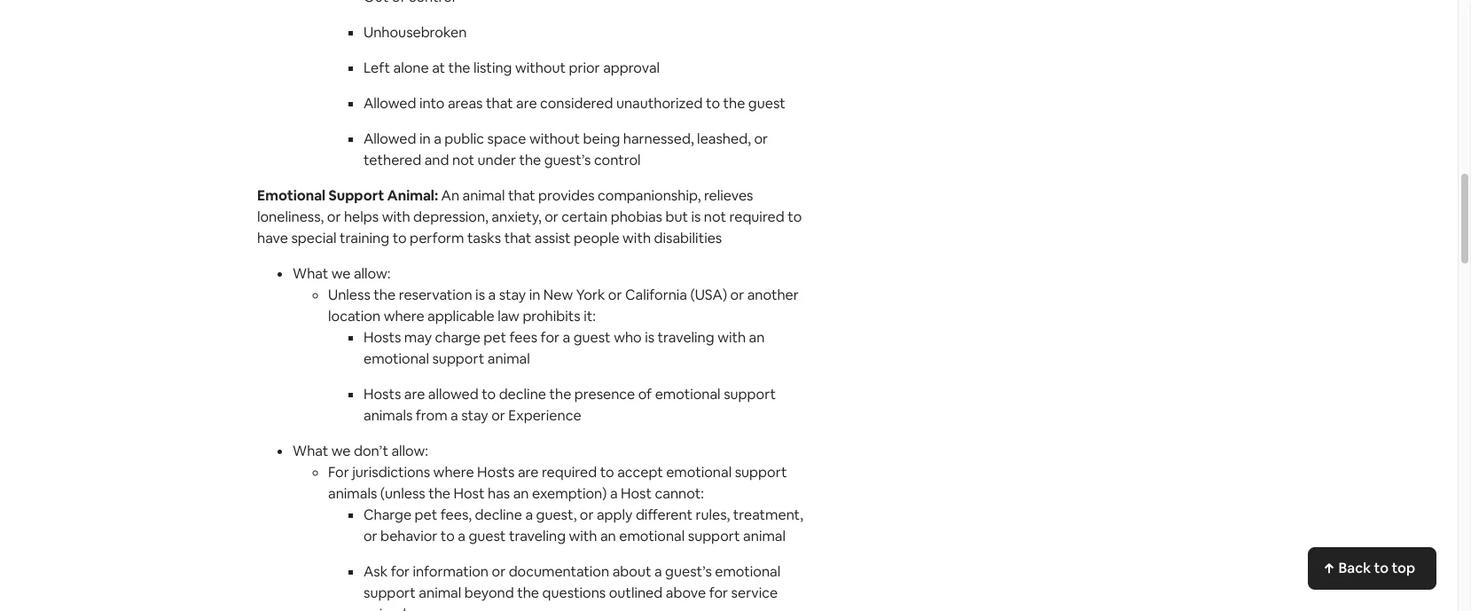 Task type: locate. For each thing, give the bounding box(es) containing it.
emotional down 'different'
[[620, 527, 685, 546]]

not down relieves
[[704, 208, 727, 226]]

decline down the has
[[475, 506, 523, 524]]

special
[[291, 229, 337, 248]]

or up beyond at the bottom of page
[[492, 563, 506, 581]]

traveling down (usa)
[[658, 328, 715, 347]]

0 vertical spatial in
[[420, 130, 431, 148]]

0 horizontal spatial not
[[452, 151, 475, 169]]

with
[[382, 208, 410, 226], [623, 229, 651, 248], [718, 328, 746, 347], [569, 527, 598, 546]]

or left experience
[[492, 406, 506, 425]]

are inside for jurisdictions where hosts are required to accept emotional support animals (unless the host has an exemption) a host cannot:
[[518, 463, 539, 482]]

an
[[749, 328, 765, 347], [513, 484, 529, 503], [601, 527, 616, 546]]

allowed up the tethered in the top left of the page
[[364, 130, 417, 148]]

in inside 'allowed in a public space without being harnessed, leashed, or tethered and not under the guest's control'
[[420, 130, 431, 148]]

in
[[420, 130, 431, 148], [529, 286, 541, 304]]

york
[[576, 286, 605, 304]]

2 we from the top
[[332, 442, 351, 460]]

0 vertical spatial for
[[541, 328, 560, 347]]

guest down it: at bottom
[[574, 328, 611, 347]]

decline inside hosts are allowed to decline the presence of emotional support animals from a stay or experience
[[499, 385, 547, 404]]

0 vertical spatial allow:
[[354, 264, 391, 283]]

hosts are allowed to decline the presence of emotional support animals from a stay or experience
[[364, 385, 776, 425]]

or inside ask for information or documentation about a guest's emotional support animal beyond the questions outlined above for service animals
[[492, 563, 506, 581]]

who
[[614, 328, 642, 347]]

0 horizontal spatial traveling
[[509, 527, 566, 546]]

1 horizontal spatial stay
[[499, 286, 526, 304]]

1 vertical spatial that
[[508, 186, 536, 205]]

an animal that provides companionship, relieves loneliness, or helps with depression, anxiety, or certain phobias but is not required to have special training to perform tasks that assist people with disabilities
[[257, 186, 802, 248]]

hosts inside for jurisdictions where hosts are required to accept emotional support animals (unless the host has an exemption) a host cannot:
[[477, 463, 515, 482]]

the down the documentation
[[517, 584, 539, 602]]

phobias
[[611, 208, 663, 226]]

with down (usa)
[[718, 328, 746, 347]]

the inside hosts are allowed to decline the presence of emotional support animals from a stay or experience
[[550, 385, 572, 404]]

0 horizontal spatial an
[[513, 484, 529, 503]]

to down fees,
[[441, 527, 455, 546]]

are up from
[[404, 385, 425, 404]]

allow: up the jurisdictions
[[392, 442, 429, 460]]

emotional inside charge pet fees, decline a guest, or apply different rules, treatment, or behavior to a guest traveling with an emotional support animal
[[620, 527, 685, 546]]

decline up experience
[[499, 385, 547, 404]]

is
[[692, 208, 701, 226], [476, 286, 485, 304], [645, 328, 655, 347]]

required
[[730, 208, 785, 226], [542, 463, 597, 482]]

what we allow:
[[293, 264, 391, 283]]

emotional down may at bottom left
[[364, 350, 429, 368]]

provides
[[539, 186, 595, 205]]

to up leashed,
[[706, 94, 720, 113]]

1 horizontal spatial allow:
[[392, 442, 429, 460]]

are
[[516, 94, 537, 113], [404, 385, 425, 404], [518, 463, 539, 482]]

(unless
[[380, 484, 426, 503]]

alone
[[394, 59, 429, 77]]

1 horizontal spatial guest
[[574, 328, 611, 347]]

2 allowed from the top
[[364, 130, 417, 148]]

without
[[515, 59, 566, 77], [530, 130, 580, 148]]

1 vertical spatial allow:
[[392, 442, 429, 460]]

required down relieves
[[730, 208, 785, 226]]

2 horizontal spatial an
[[749, 328, 765, 347]]

what for what we don't allow:
[[293, 442, 328, 460]]

the down space
[[519, 151, 541, 169]]

the inside for jurisdictions where hosts are required to accept emotional support animals (unless the host has an exemption) a host cannot:
[[429, 484, 451, 503]]

guest inside charge pet fees, decline a guest, or apply different rules, treatment, or behavior to a guest traveling with an emotional support animal
[[469, 527, 506, 546]]

without inside 'allowed in a public space without being harnessed, leashed, or tethered and not under the guest's control'
[[530, 130, 580, 148]]

to inside button
[[1375, 559, 1389, 578]]

with down guest,
[[569, 527, 598, 546]]

0 vertical spatial pet
[[484, 328, 507, 347]]

host down accept
[[621, 484, 652, 503]]

1 horizontal spatial pet
[[484, 328, 507, 347]]

guest's inside 'allowed in a public space without being harnessed, leashed, or tethered and not under the guest's control'
[[545, 151, 591, 169]]

hosts inside hosts may charge pet fees for a guest who is traveling with an emotional support animal
[[364, 328, 401, 347]]

we up the unless
[[332, 264, 351, 283]]

1 what from the top
[[293, 264, 328, 283]]

the up experience
[[550, 385, 572, 404]]

pet inside charge pet fees, decline a guest, or apply different rules, treatment, or behavior to a guest traveling with an emotional support animal
[[415, 506, 438, 524]]

to inside hosts are allowed to decline the presence of emotional support animals from a stay or experience
[[482, 385, 496, 404]]

animals down for
[[328, 484, 377, 503]]

fees
[[510, 328, 538, 347]]

required inside for jurisdictions where hosts are required to accept emotional support animals (unless the host has an exemption) a host cannot:
[[542, 463, 597, 482]]

2 vertical spatial are
[[518, 463, 539, 482]]

emotional inside hosts may charge pet fees for a guest who is traveling with an emotional support animal
[[364, 350, 429, 368]]

in up and
[[420, 130, 431, 148]]

reservation
[[399, 286, 473, 304]]

1 vertical spatial pet
[[415, 506, 438, 524]]

at
[[432, 59, 446, 77]]

into
[[420, 94, 445, 113]]

the right the unless
[[374, 286, 396, 304]]

hosts down location
[[364, 328, 401, 347]]

2 vertical spatial is
[[645, 328, 655, 347]]

it:
[[584, 307, 596, 326]]

1 vertical spatial guest
[[574, 328, 611, 347]]

0 vertical spatial guest's
[[545, 151, 591, 169]]

1 vertical spatial guest's
[[666, 563, 712, 581]]

not inside an animal that provides companionship, relieves loneliness, or helps with depression, anxiety, or certain phobias but is not required to have special training to perform tasks that assist people with disabilities
[[704, 208, 727, 226]]

location
[[328, 307, 381, 326]]

1 horizontal spatial for
[[541, 328, 560, 347]]

hosts
[[364, 328, 401, 347], [364, 385, 401, 404], [477, 463, 515, 482]]

a inside unless the reservation is a stay in new york or california (usa) or another location where applicable law prohibits it:
[[488, 286, 496, 304]]

accept
[[618, 463, 663, 482]]

that right areas
[[486, 94, 513, 113]]

1 we from the top
[[332, 264, 351, 283]]

0 horizontal spatial host
[[454, 484, 485, 503]]

emotional inside ask for information or documentation about a guest's emotional support animal beyond the questions outlined above for service animals
[[715, 563, 781, 581]]

traveling inside charge pet fees, decline a guest, or apply different rules, treatment, or behavior to a guest traveling with an emotional support animal
[[509, 527, 566, 546]]

1 host from the left
[[454, 484, 485, 503]]

emotional for hosts are allowed to decline the presence of emotional support animals from a stay or experience
[[655, 385, 721, 404]]

for right ask
[[391, 563, 410, 581]]

stay inside unless the reservation is a stay in new york or california (usa) or another location where applicable law prohibits it:
[[499, 286, 526, 304]]

2 horizontal spatial is
[[692, 208, 701, 226]]

emotional for for jurisdictions where hosts are required to accept emotional support animals (unless the host has an exemption) a host cannot:
[[666, 463, 732, 482]]

is up applicable on the left of the page
[[476, 286, 485, 304]]

a down prohibits
[[563, 328, 571, 347]]

for right above
[[710, 584, 729, 602]]

animals inside ask for information or documentation about a guest's emotional support animal beyond the questions outlined above for service animals
[[364, 605, 413, 611]]

not
[[452, 151, 475, 169], [704, 208, 727, 226]]

a
[[434, 130, 442, 148], [488, 286, 496, 304], [563, 328, 571, 347], [451, 406, 458, 425], [610, 484, 618, 503], [526, 506, 533, 524], [458, 527, 466, 546], [655, 563, 662, 581]]

animals down ask
[[364, 605, 413, 611]]

is right but
[[692, 208, 701, 226]]

allowed into areas that are considered unauthorized to the guest
[[364, 94, 786, 113]]

stay down allowed
[[462, 406, 489, 425]]

or
[[755, 130, 768, 148], [327, 208, 341, 226], [545, 208, 559, 226], [609, 286, 622, 304], [731, 286, 745, 304], [492, 406, 506, 425], [580, 506, 594, 524], [364, 527, 378, 546], [492, 563, 506, 581]]

1 vertical spatial in
[[529, 286, 541, 304]]

or down charge
[[364, 527, 378, 546]]

0 horizontal spatial where
[[384, 307, 425, 326]]

to left 'top'
[[1375, 559, 1389, 578]]

pet
[[484, 328, 507, 347], [415, 506, 438, 524]]

questions
[[543, 584, 606, 602]]

stay up the 'law'
[[499, 286, 526, 304]]

animals inside for jurisdictions where hosts are required to accept emotional support animals (unless the host has an exemption) a host cannot:
[[328, 484, 377, 503]]

an inside charge pet fees, decline a guest, or apply different rules, treatment, or behavior to a guest traveling with an emotional support animal
[[601, 527, 616, 546]]

1 vertical spatial stay
[[462, 406, 489, 425]]

support inside for jurisdictions where hosts are required to accept emotional support animals (unless the host has an exemption) a host cannot:
[[735, 463, 787, 482]]

the inside unless the reservation is a stay in new york or california (usa) or another location where applicable law prohibits it:
[[374, 286, 396, 304]]

1 vertical spatial decline
[[475, 506, 523, 524]]

guest up leashed,
[[749, 94, 786, 113]]

0 vertical spatial animals
[[364, 406, 413, 425]]

guest's up the provides
[[545, 151, 591, 169]]

1 horizontal spatial guest's
[[666, 563, 712, 581]]

the right at
[[449, 59, 471, 77]]

0 horizontal spatial is
[[476, 286, 485, 304]]

0 vertical spatial required
[[730, 208, 785, 226]]

where up fees,
[[434, 463, 474, 482]]

emotional right of
[[655, 385, 721, 404]]

0 vertical spatial without
[[515, 59, 566, 77]]

an down another
[[749, 328, 765, 347]]

0 vertical spatial an
[[749, 328, 765, 347]]

allow:
[[354, 264, 391, 283], [392, 442, 429, 460]]

is inside an animal that provides companionship, relieves loneliness, or helps with depression, anxiety, or certain phobias but is not required to have special training to perform tasks that assist people with disabilities
[[692, 208, 701, 226]]

to right allowed
[[482, 385, 496, 404]]

are for where
[[518, 463, 539, 482]]

beyond
[[465, 584, 514, 602]]

a inside 'allowed in a public space without being harnessed, leashed, or tethered and not under the guest's control'
[[434, 130, 442, 148]]

not down public
[[452, 151, 475, 169]]

a right about
[[655, 563, 662, 581]]

0 vertical spatial not
[[452, 151, 475, 169]]

1 horizontal spatial in
[[529, 286, 541, 304]]

an down apply
[[601, 527, 616, 546]]

support inside hosts are allowed to decline the presence of emotional support animals from a stay or experience
[[724, 385, 776, 404]]

support
[[433, 350, 485, 368], [724, 385, 776, 404], [735, 463, 787, 482], [688, 527, 740, 546], [364, 584, 416, 602]]

are inside hosts are allowed to decline the presence of emotional support animals from a stay or experience
[[404, 385, 425, 404]]

pet down the 'law'
[[484, 328, 507, 347]]

animal down 'fees'
[[488, 350, 530, 368]]

2 vertical spatial that
[[505, 229, 532, 248]]

1 vertical spatial where
[[434, 463, 474, 482]]

a down allowed
[[451, 406, 458, 425]]

0 vertical spatial decline
[[499, 385, 547, 404]]

2 host from the left
[[621, 484, 652, 503]]

guest's up above
[[666, 563, 712, 581]]

1 horizontal spatial traveling
[[658, 328, 715, 347]]

stay
[[499, 286, 526, 304], [462, 406, 489, 425]]

0 horizontal spatial allow:
[[354, 264, 391, 283]]

with inside hosts may charge pet fees for a guest who is traveling with an emotional support animal
[[718, 328, 746, 347]]

1 vertical spatial traveling
[[509, 527, 566, 546]]

support for hosts are allowed to decline the presence of emotional support animals from a stay or experience
[[724, 385, 776, 404]]

0 horizontal spatial guest's
[[545, 151, 591, 169]]

a left guest,
[[526, 506, 533, 524]]

support
[[329, 186, 384, 205]]

and
[[425, 151, 449, 169]]

hosts up the has
[[477, 463, 515, 482]]

what up for
[[293, 442, 328, 460]]

0 vertical spatial we
[[332, 264, 351, 283]]

another
[[748, 286, 799, 304]]

1 vertical spatial allowed
[[364, 130, 417, 148]]

2 horizontal spatial guest
[[749, 94, 786, 113]]

decline
[[499, 385, 547, 404], [475, 506, 523, 524]]

1 vertical spatial without
[[530, 130, 580, 148]]

or down exemption)
[[580, 506, 594, 524]]

a up apply
[[610, 484, 618, 503]]

where up may at bottom left
[[384, 307, 425, 326]]

is right who
[[645, 328, 655, 347]]

top
[[1392, 559, 1416, 578]]

hosts inside hosts are allowed to decline the presence of emotional support animals from a stay or experience
[[364, 385, 401, 404]]

we
[[332, 264, 351, 283], [332, 442, 351, 460]]

without for listing
[[515, 59, 566, 77]]

0 horizontal spatial for
[[391, 563, 410, 581]]

to right training
[[393, 229, 407, 248]]

anxiety,
[[492, 208, 542, 226]]

animals
[[364, 406, 413, 425], [328, 484, 377, 503], [364, 605, 413, 611]]

allow: up the unless
[[354, 264, 391, 283]]

0 horizontal spatial guest
[[469, 527, 506, 546]]

guest down fees,
[[469, 527, 506, 546]]

in left new
[[529, 286, 541, 304]]

1 horizontal spatial host
[[621, 484, 652, 503]]

where inside unless the reservation is a stay in new york or california (usa) or another location where applicable law prohibits it:
[[384, 307, 425, 326]]

0 vertical spatial traveling
[[658, 328, 715, 347]]

harnessed,
[[624, 130, 694, 148]]

animals inside hosts are allowed to decline the presence of emotional support animals from a stay or experience
[[364, 406, 413, 425]]

allowed down the left
[[364, 94, 417, 113]]

animal right an
[[463, 186, 505, 205]]

1 vertical spatial not
[[704, 208, 727, 226]]

to
[[706, 94, 720, 113], [788, 208, 802, 226], [393, 229, 407, 248], [482, 385, 496, 404], [600, 463, 615, 482], [441, 527, 455, 546], [1375, 559, 1389, 578]]

support for ask for information or documentation about a guest's emotional support animal beyond the questions outlined above for service animals
[[364, 584, 416, 602]]

without down "allowed into areas that are considered unauthorized to the guest"
[[530, 130, 580, 148]]

we up for
[[332, 442, 351, 460]]

are down left alone at the listing without prior approval
[[516, 94, 537, 113]]

emotional inside hosts are allowed to decline the presence of emotional support animals from a stay or experience
[[655, 385, 721, 404]]

are up exemption)
[[518, 463, 539, 482]]

1 allowed from the top
[[364, 94, 417, 113]]

to inside charge pet fees, decline a guest, or apply different rules, treatment, or behavior to a guest traveling with an emotional support animal
[[441, 527, 455, 546]]

1 horizontal spatial required
[[730, 208, 785, 226]]

0 horizontal spatial stay
[[462, 406, 489, 425]]

guest's
[[545, 151, 591, 169], [666, 563, 712, 581]]

2 vertical spatial an
[[601, 527, 616, 546]]

1 horizontal spatial is
[[645, 328, 655, 347]]

2 horizontal spatial for
[[710, 584, 729, 602]]

or right leashed,
[[755, 130, 768, 148]]

0 vertical spatial stay
[[499, 286, 526, 304]]

2 vertical spatial hosts
[[477, 463, 515, 482]]

1 vertical spatial are
[[404, 385, 425, 404]]

host
[[454, 484, 485, 503], [621, 484, 652, 503]]

to left accept
[[600, 463, 615, 482]]

guest inside hosts may charge pet fees for a guest who is traveling with an emotional support animal
[[574, 328, 611, 347]]

allowed for allowed into areas that are considered unauthorized to the guest
[[364, 94, 417, 113]]

host up fees,
[[454, 484, 485, 503]]

that down anxiety,
[[505, 229, 532, 248]]

emotional up cannot:
[[666, 463, 732, 482]]

or right york
[[609, 286, 622, 304]]

1 vertical spatial required
[[542, 463, 597, 482]]

1 vertical spatial is
[[476, 286, 485, 304]]

0 vertical spatial allowed
[[364, 94, 417, 113]]

1 vertical spatial hosts
[[364, 385, 401, 404]]

where inside for jurisdictions where hosts are required to accept emotional support animals (unless the host has an exemption) a host cannot:
[[434, 463, 474, 482]]

control
[[594, 151, 641, 169]]

0 vertical spatial where
[[384, 307, 425, 326]]

for
[[328, 463, 349, 482]]

hosts for hosts may charge pet fees for a guest who is traveling with an emotional support animal
[[364, 328, 401, 347]]

0 vertical spatial what
[[293, 264, 328, 283]]

a down fees,
[[458, 527, 466, 546]]

support inside charge pet fees, decline a guest, or apply different rules, treatment, or behavior to a guest traveling with an emotional support animal
[[688, 527, 740, 546]]

1 vertical spatial what
[[293, 442, 328, 460]]

without left the prior
[[515, 59, 566, 77]]

0 horizontal spatial in
[[420, 130, 431, 148]]

2 what from the top
[[293, 442, 328, 460]]

disabilities
[[654, 229, 722, 248]]

hosts for hosts are allowed to decline the presence of emotional support animals from a stay or experience
[[364, 385, 401, 404]]

0 vertical spatial is
[[692, 208, 701, 226]]

or up "assist" in the top of the page
[[545, 208, 559, 226]]

2 vertical spatial guest
[[469, 527, 506, 546]]

emotional
[[364, 350, 429, 368], [655, 385, 721, 404], [666, 463, 732, 482], [620, 527, 685, 546], [715, 563, 781, 581]]

information
[[413, 563, 489, 581]]

what
[[293, 264, 328, 283], [293, 442, 328, 460]]

animal down information
[[419, 584, 462, 602]]

1 horizontal spatial an
[[601, 527, 616, 546]]

cannot:
[[655, 484, 704, 503]]

support inside ask for information or documentation about a guest's emotional support animal beyond the questions outlined above for service animals
[[364, 584, 416, 602]]

allowed inside 'allowed in a public space without being harnessed, leashed, or tethered and not under the guest's control'
[[364, 130, 417, 148]]

emotional support animal:
[[257, 186, 441, 205]]

traveling down guest,
[[509, 527, 566, 546]]

0 horizontal spatial pet
[[415, 506, 438, 524]]

0 vertical spatial guest
[[749, 94, 786, 113]]

a up applicable on the left of the page
[[488, 286, 496, 304]]

an right the has
[[513, 484, 529, 503]]

animals for hosts
[[364, 406, 413, 425]]

pet up behavior
[[415, 506, 438, 524]]

that up anxiety,
[[508, 186, 536, 205]]

traveling inside hosts may charge pet fees for a guest who is traveling with an emotional support animal
[[658, 328, 715, 347]]

animal down the treatment,
[[744, 527, 786, 546]]

emotional inside for jurisdictions where hosts are required to accept emotional support animals (unless the host has an exemption) a host cannot:
[[666, 463, 732, 482]]

hosts up don't
[[364, 385, 401, 404]]

the up fees,
[[429, 484, 451, 503]]

1 vertical spatial we
[[332, 442, 351, 460]]

guest's inside ask for information or documentation about a guest's emotional support animal beyond the questions outlined above for service animals
[[666, 563, 712, 581]]

support inside hosts may charge pet fees for a guest who is traveling with an emotional support animal
[[433, 350, 485, 368]]

animals up don't
[[364, 406, 413, 425]]

for down prohibits
[[541, 328, 560, 347]]

without for space
[[530, 130, 580, 148]]

certain
[[562, 208, 608, 226]]

a inside for jurisdictions where hosts are required to accept emotional support animals (unless the host has an exemption) a host cannot:
[[610, 484, 618, 503]]

not inside 'allowed in a public space without being harnessed, leashed, or tethered and not under the guest's control'
[[452, 151, 475, 169]]

unhousebroken
[[364, 23, 467, 42]]

1 horizontal spatial where
[[434, 463, 474, 482]]

support for for jurisdictions where hosts are required to accept emotional support animals (unless the host has an exemption) a host cannot:
[[735, 463, 787, 482]]

1 horizontal spatial not
[[704, 208, 727, 226]]

or inside 'allowed in a public space without being harnessed, leashed, or tethered and not under the guest's control'
[[755, 130, 768, 148]]

what down "special"
[[293, 264, 328, 283]]

0 vertical spatial are
[[516, 94, 537, 113]]

2 vertical spatial animals
[[364, 605, 413, 611]]

required up exemption)
[[542, 463, 597, 482]]

0 horizontal spatial required
[[542, 463, 597, 482]]

the inside ask for information or documentation about a guest's emotional support animal beyond the questions outlined above for service animals
[[517, 584, 539, 602]]

1 vertical spatial an
[[513, 484, 529, 503]]

emotional up service
[[715, 563, 781, 581]]

0 vertical spatial that
[[486, 94, 513, 113]]

allowed
[[364, 94, 417, 113], [364, 130, 417, 148]]

areas
[[448, 94, 483, 113]]

1 vertical spatial animals
[[328, 484, 377, 503]]

ask for information or documentation about a guest's emotional support animal beyond the questions outlined above for service animals
[[364, 563, 781, 611]]

a up and
[[434, 130, 442, 148]]

0 vertical spatial hosts
[[364, 328, 401, 347]]



Task type: describe. For each thing, give the bounding box(es) containing it.
hosts may charge pet fees for a guest who is traveling with an emotional support animal
[[364, 328, 765, 368]]

animal inside charge pet fees, decline a guest, or apply different rules, treatment, or behavior to a guest traveling with an emotional support animal
[[744, 527, 786, 546]]

animal inside an animal that provides companionship, relieves loneliness, or helps with depression, anxiety, or certain phobias but is not required to have special training to perform tasks that assist people with disabilities
[[463, 186, 505, 205]]

emotional for ask for information or documentation about a guest's emotional support animal beyond the questions outlined above for service animals
[[715, 563, 781, 581]]

from
[[416, 406, 448, 425]]

new
[[544, 286, 573, 304]]

the inside 'allowed in a public space without being harnessed, leashed, or tethered and not under the guest's control'
[[519, 151, 541, 169]]

unless
[[328, 286, 371, 304]]

being
[[583, 130, 620, 148]]

have
[[257, 229, 288, 248]]

allowed for allowed in a public space without being harnessed, leashed, or tethered and not under the guest's control
[[364, 130, 417, 148]]

an
[[441, 186, 460, 205]]

prohibits
[[523, 307, 581, 326]]

what for what we allow:
[[293, 264, 328, 283]]

california
[[625, 286, 688, 304]]

animal inside ask for information or documentation about a guest's emotional support animal beyond the questions outlined above for service animals
[[419, 584, 462, 602]]

prior
[[569, 59, 600, 77]]

animals for for
[[328, 484, 377, 503]]

are for areas
[[516, 94, 537, 113]]

unless the reservation is a stay in new york or california (usa) or another location where applicable law prohibits it:
[[328, 286, 799, 326]]

depression,
[[414, 208, 489, 226]]

relieves
[[704, 186, 754, 205]]

required inside an animal that provides companionship, relieves loneliness, or helps with depression, anxiety, or certain phobias but is not required to have special training to perform tasks that assist people with disabilities
[[730, 208, 785, 226]]

jurisdictions
[[352, 463, 430, 482]]

or inside hosts are allowed to decline the presence of emotional support animals from a stay or experience
[[492, 406, 506, 425]]

to inside for jurisdictions where hosts are required to accept emotional support animals (unless the host has an exemption) a host cannot:
[[600, 463, 615, 482]]

outlined
[[609, 584, 663, 602]]

space
[[488, 130, 527, 148]]

documentation
[[509, 563, 610, 581]]

people
[[574, 229, 620, 248]]

allowed
[[428, 385, 479, 404]]

what we don't allow:
[[293, 442, 429, 460]]

treatment,
[[734, 506, 804, 524]]

public
[[445, 130, 485, 148]]

guest,
[[536, 506, 577, 524]]

different
[[636, 506, 693, 524]]

to up another
[[788, 208, 802, 226]]

we for allow:
[[332, 264, 351, 283]]

charge
[[435, 328, 481, 347]]

behavior
[[381, 527, 438, 546]]

but
[[666, 208, 688, 226]]

exemption)
[[532, 484, 607, 503]]

or right (usa)
[[731, 286, 745, 304]]

leashed,
[[697, 130, 751, 148]]

with down animal:
[[382, 208, 410, 226]]

presence
[[575, 385, 635, 404]]

service
[[732, 584, 778, 602]]

a inside hosts may charge pet fees for a guest who is traveling with an emotional support animal
[[563, 328, 571, 347]]

about
[[613, 563, 652, 581]]

with inside charge pet fees, decline a guest, or apply different rules, treatment, or behavior to a guest traveling with an emotional support animal
[[569, 527, 598, 546]]

the up leashed,
[[724, 94, 746, 113]]

animal inside hosts may charge pet fees for a guest who is traveling with an emotional support animal
[[488, 350, 530, 368]]

is inside unless the reservation is a stay in new york or california (usa) or another location where applicable law prohibits it:
[[476, 286, 485, 304]]

perform
[[410, 229, 464, 248]]

charge
[[364, 506, 412, 524]]

with down phobias
[[623, 229, 651, 248]]

in inside unless the reservation is a stay in new york or california (usa) or another location where applicable law prohibits it:
[[529, 286, 541, 304]]

of
[[639, 385, 652, 404]]

we for don't
[[332, 442, 351, 460]]

or down the 'emotional support animal:'
[[327, 208, 341, 226]]

back
[[1339, 559, 1372, 578]]

law
[[498, 307, 520, 326]]

tasks
[[468, 229, 501, 248]]

may
[[404, 328, 432, 347]]

1 vertical spatial for
[[391, 563, 410, 581]]

for jurisdictions where hosts are required to accept emotional support animals (unless the host has an exemption) a host cannot:
[[328, 463, 787, 503]]

(usa)
[[691, 286, 728, 304]]

an inside hosts may charge pet fees for a guest who is traveling with an emotional support animal
[[749, 328, 765, 347]]

emotional
[[257, 186, 326, 205]]

stay inside hosts are allowed to decline the presence of emotional support animals from a stay or experience
[[462, 406, 489, 425]]

a inside ask for information or documentation about a guest's emotional support animal beyond the questions outlined above for service animals
[[655, 563, 662, 581]]

experience
[[509, 406, 582, 425]]

ask
[[364, 563, 388, 581]]

allowed in a public space without being harnessed, leashed, or tethered and not under the guest's control
[[364, 130, 768, 169]]

back to top button
[[1309, 547, 1437, 590]]

above
[[666, 584, 706, 602]]

charge pet fees, decline a guest, or apply different rules, treatment, or behavior to a guest traveling with an emotional support animal
[[364, 506, 804, 546]]

an inside for jurisdictions where hosts are required to accept emotional support animals (unless the host has an exemption) a host cannot:
[[513, 484, 529, 503]]

decline inside charge pet fees, decline a guest, or apply different rules, treatment, or behavior to a guest traveling with an emotional support animal
[[475, 506, 523, 524]]

considered
[[540, 94, 613, 113]]

pet inside hosts may charge pet fees for a guest who is traveling with an emotional support animal
[[484, 328, 507, 347]]

left alone at the listing without prior approval
[[364, 59, 660, 77]]

loneliness,
[[257, 208, 324, 226]]

listing
[[474, 59, 512, 77]]

fees,
[[441, 506, 472, 524]]

2 vertical spatial for
[[710, 584, 729, 602]]

animal:
[[387, 186, 439, 205]]

is inside hosts may charge pet fees for a guest who is traveling with an emotional support animal
[[645, 328, 655, 347]]

rules,
[[696, 506, 730, 524]]

back to top
[[1339, 559, 1416, 578]]

assist
[[535, 229, 571, 248]]

companionship,
[[598, 186, 701, 205]]

don't
[[354, 442, 389, 460]]

for inside hosts may charge pet fees for a guest who is traveling with an emotional support animal
[[541, 328, 560, 347]]

apply
[[597, 506, 633, 524]]

unauthorized
[[617, 94, 703, 113]]

helps
[[344, 208, 379, 226]]

has
[[488, 484, 510, 503]]

tethered
[[364, 151, 422, 169]]

under
[[478, 151, 516, 169]]

applicable
[[428, 307, 495, 326]]

a inside hosts are allowed to decline the presence of emotional support animals from a stay or experience
[[451, 406, 458, 425]]

training
[[340, 229, 390, 248]]



Task type: vqa. For each thing, say whether or not it's contained in the screenshot.
4.94
no



